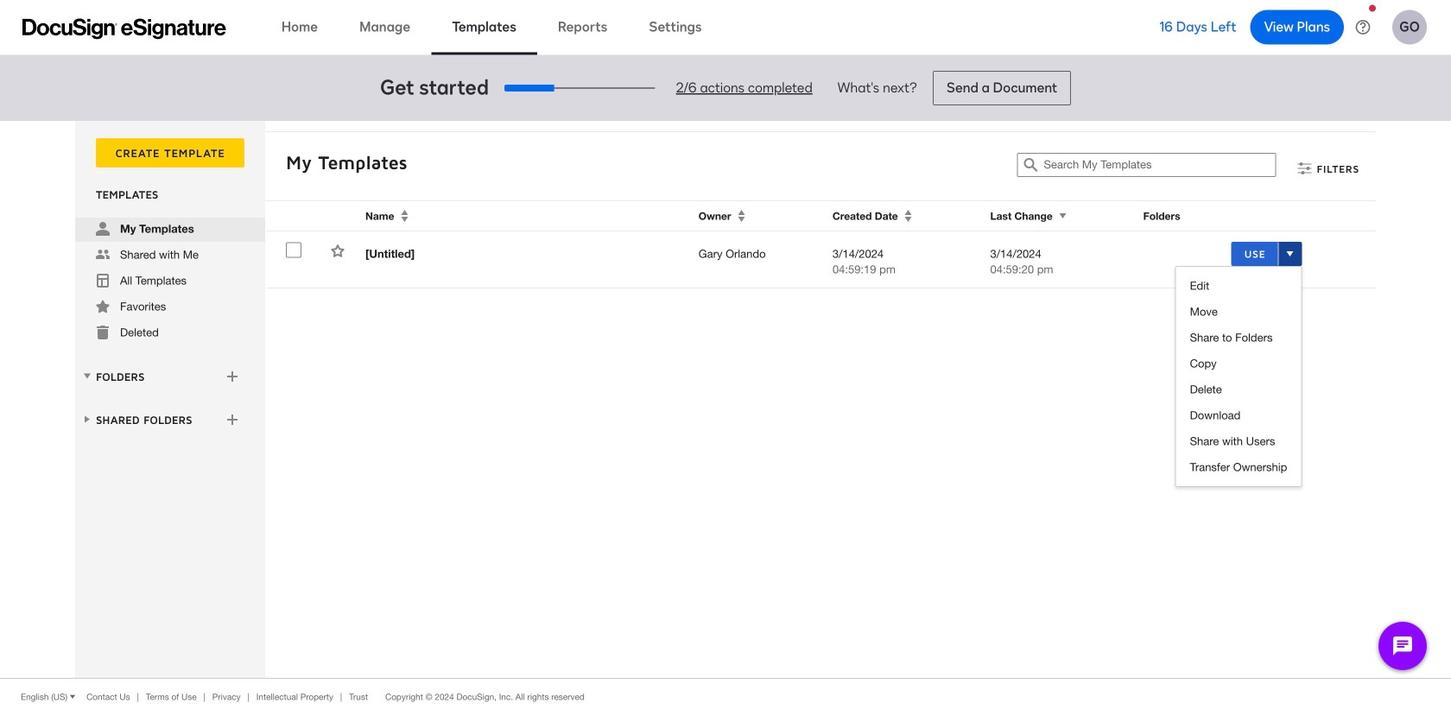 Task type: vqa. For each thing, say whether or not it's contained in the screenshot.
the user image at the top of the page
yes



Task type: describe. For each thing, give the bounding box(es) containing it.
shared image
[[96, 248, 110, 262]]

view shared folders image
[[80, 412, 94, 426]]

secondary navigation region
[[75, 121, 1380, 678]]

docusign esignature image
[[22, 19, 226, 39]]

star filled image
[[96, 300, 110, 314]]

user image
[[96, 222, 110, 236]]



Task type: locate. For each thing, give the bounding box(es) containing it.
add [untitled] to favorites image
[[331, 244, 345, 258]]

view folders image
[[80, 369, 94, 383]]

trash image
[[96, 326, 110, 339]]

menu
[[1176, 273, 1301, 480]]

templates image
[[96, 274, 110, 288]]

more info region
[[0, 678, 1451, 715]]

Search My Templates text field
[[1044, 154, 1275, 176]]



